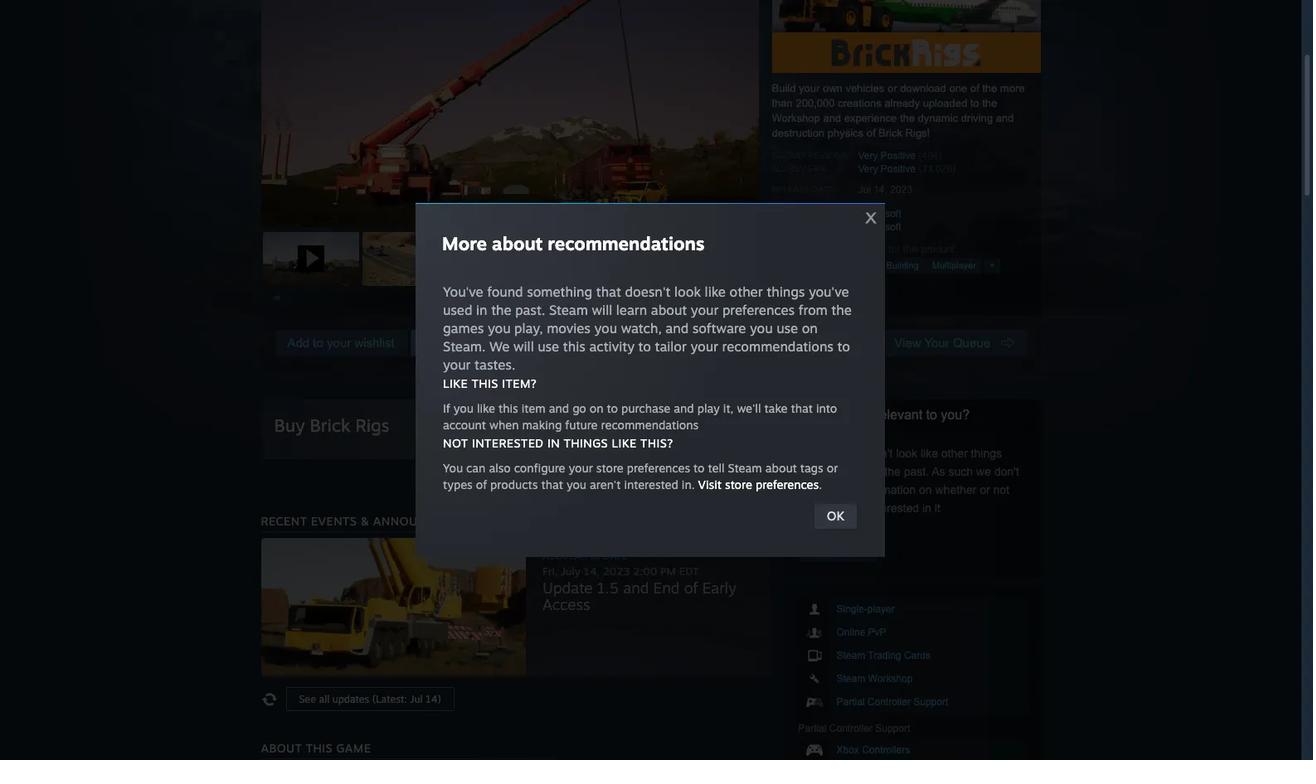Task type: locate. For each thing, give the bounding box(es) containing it.
and down 2:00 at the bottom of page
[[623, 579, 649, 597]]

cart
[[719, 451, 744, 466]]

in left it
[[923, 502, 932, 515]]

jul left 14)
[[410, 694, 423, 706]]

0 vertical spatial fluppisoft link
[[858, 208, 902, 220]]

brick right buy
[[310, 415, 350, 436]]

defined
[[832, 244, 864, 256]]

1 horizontal spatial add
[[677, 451, 700, 466]]

recommendations down purchase
[[601, 418, 699, 432]]

1 vertical spatial update
[[543, 579, 593, 597]]

brick inside "build your own vehicles or download one of the more than 200,000 creations already uploaded to the workshop and experience the dynamic driving and destruction physics of brick rigs!"
[[879, 127, 903, 139]]

recent up all
[[772, 151, 806, 160]]

0 horizontal spatial store
[[596, 461, 624, 475]]

interested
[[472, 436, 544, 451], [624, 478, 679, 492], [868, 502, 919, 515]]

on right go
[[590, 402, 604, 416]]

1 horizontal spatial recent
[[772, 151, 806, 160]]

you inside if you like this item and go on to purchase and play it, we'll take that into account when making future recommendations not interested in things like this?
[[454, 402, 474, 416]]

0 vertical spatial fluppisoft
[[858, 208, 902, 220]]

2023
[[890, 184, 913, 196], [603, 565, 630, 578]]

partial controller support inside 'link'
[[837, 697, 949, 709]]

1 horizontal spatial use
[[777, 320, 798, 337]]

you inside you can also configure your store preferences to tell steam about tags or types of products that you aren't interested in.
[[567, 478, 587, 492]]

things down future
[[564, 436, 608, 451]]

interested down information
[[868, 502, 919, 515]]

1 vertical spatial very
[[858, 163, 878, 175]]

partial controller support down steam workshop
[[837, 697, 949, 709]]

past. up play,
[[515, 302, 545, 319]]

user-
[[809, 244, 832, 256]]

pvp
[[868, 627, 887, 639]]

look inside you've found something that doesn't look like other things you've used in the past. steam will learn about your preferences from the games you play, movies you watch, and software you use on steam. we will use this activity to tailor your recommendations to your tastes. like this item?
[[675, 284, 701, 300]]

1 horizontal spatial look
[[896, 447, 918, 460]]

update inside update 1.5 and end of early access
[[543, 579, 593, 597]]

or inside "build your own vehicles or download one of the more than 200,000 creations already uploaded to the workshop and experience the dynamic driving and destruction physics of brick rigs!"
[[888, 82, 897, 95]]

fluppisoft link down jul 14, 2023
[[858, 208, 902, 220]]

to inside add to cart link
[[704, 451, 716, 466]]

in inside you've found something that doesn't look like other things you've used in the past. steam will learn about your preferences from the games you play, movies you watch, and software you use on steam. we will use this activity to tailor your recommendations to your tastes. like this item?
[[476, 302, 488, 319]]

you inside this game doesn't look like other things you've played in the past. as such we don't have much information on whether or not you might be interested in it
[[799, 502, 817, 515]]

in
[[476, 302, 488, 319], [548, 436, 560, 451], [873, 465, 882, 479], [923, 502, 932, 515]]

much
[[827, 484, 855, 497]]

past. inside this game doesn't look like other things you've played in the past. as such we don't have much information on whether or not you might be interested in it
[[904, 465, 929, 479]]

jul right "date:"
[[858, 184, 871, 196]]

2 vertical spatial or
[[980, 484, 990, 497]]

game inside this game doesn't look like other things you've played in the past. as such we don't have much information on whether or not you might be interested in it
[[824, 447, 853, 460]]

or left not
[[980, 484, 990, 497]]

more about recommendations
[[442, 232, 705, 255]]

to down watch,
[[639, 339, 651, 355]]

driving
[[961, 112, 993, 124]]

add for add to cart
[[677, 451, 700, 466]]

2 vertical spatial about
[[766, 461, 797, 475]]

workshop up destruction
[[772, 112, 820, 124]]

14)
[[426, 694, 441, 706]]

not
[[443, 436, 468, 451]]

tell
[[708, 461, 725, 475]]

fluppisoft down jul 14, 2023
[[858, 208, 902, 220]]

14, down the regular update
[[584, 565, 600, 578]]

preferences inside you've found something that doesn't look like other things you've used in the past. steam will learn about your preferences from the games you play, movies you watch, and software you use on steam. we will use this activity to tailor your recommendations to your tastes. like this item?
[[723, 302, 795, 319]]

1 horizontal spatial 2023
[[890, 184, 913, 196]]

0 vertical spatial partial
[[837, 697, 865, 709]]

2 vertical spatial recommendations
[[601, 418, 699, 432]]

2 horizontal spatial about
[[766, 461, 797, 475]]

2 horizontal spatial interested
[[868, 502, 919, 515]]

end
[[654, 579, 680, 597]]

0 vertical spatial store
[[596, 461, 624, 475]]

1 vertical spatial or
[[827, 461, 838, 475]]

in inside if you like this item and go on to purchase and play it, we'll take that into account when making future recommendations not interested in things like this?
[[548, 436, 560, 451]]

1 vertical spatial this
[[306, 742, 333, 756]]

edt
[[679, 565, 699, 578]]

this right 'for'
[[903, 244, 919, 256]]

1 horizontal spatial support
[[914, 697, 949, 709]]

steam down online
[[837, 651, 866, 662]]

1 vertical spatial game
[[824, 447, 853, 460]]

things inside this game doesn't look like other things you've played in the past. as such we don't have much information on whether or not you might be interested in it
[[971, 447, 1002, 460]]

single-
[[837, 604, 868, 616]]

about up watch,
[[651, 302, 687, 319]]

or inside this game doesn't look like other things you've played in the past. as such we don't have much information on whether or not you might be interested in it
[[980, 484, 990, 497]]

game up played
[[824, 447, 853, 460]]

this inside if you like this item and go on to purchase and play it, we'll take that into account when making future recommendations not interested in things like this?
[[499, 402, 518, 416]]

to inside you can also configure your store preferences to tell steam about tags or types of products that you aren't interested in.
[[694, 461, 705, 475]]

reviews: down "recent reviews:"
[[789, 164, 829, 173]]

very for very positive (494)
[[858, 150, 878, 162]]

we
[[976, 465, 991, 479]]

you down have
[[799, 502, 817, 515]]

update up fri, july 14, 2023
[[591, 550, 628, 563]]

0 vertical spatial past.
[[515, 302, 545, 319]]

1 vertical spatial look
[[896, 447, 918, 460]]

use
[[777, 320, 798, 337], [538, 339, 559, 355]]

interested down $18.99
[[624, 478, 679, 492]]

0 horizontal spatial workshop
[[772, 112, 820, 124]]

like
[[705, 284, 726, 300], [477, 402, 495, 416], [612, 436, 637, 451], [921, 447, 938, 460]]

0 vertical spatial game
[[839, 408, 872, 422]]

0 horizontal spatial other
[[730, 284, 763, 300]]

0 vertical spatial recent
[[772, 151, 806, 160]]

2023 down "very positive (33,026)"
[[890, 184, 913, 196]]

to left cart
[[704, 451, 716, 466]]

store up aren't
[[596, 461, 624, 475]]

doesn't inside this game doesn't look like other things you've played in the past. as such we don't have much information on whether or not you might be interested in it
[[856, 447, 893, 460]]

partial inside 'link'
[[837, 697, 865, 709]]

on down from
[[802, 320, 818, 337]]

this inside this game doesn't look like other things you've played in the past. as such we don't have much information on whether or not you might be interested in it
[[799, 447, 821, 460]]

0 vertical spatial support
[[914, 697, 949, 709]]

workshop inside "build your own vehicles or download one of the more than 200,000 creations already uploaded to the workshop and experience the dynamic driving and destruction physics of brick rigs!"
[[772, 112, 820, 124]]

wishlist
[[355, 336, 395, 350]]

interested down when on the left of page
[[472, 436, 544, 451]]

support up the controllers
[[876, 724, 910, 735]]

things up from
[[767, 284, 805, 300]]

this up .
[[799, 447, 821, 460]]

1 vertical spatial about
[[651, 302, 687, 319]]

0 vertical spatial brick
[[879, 127, 903, 139]]

1 positive from the top
[[881, 150, 916, 162]]

visit store preferences .
[[698, 478, 822, 492]]

2023 up 1.5
[[603, 565, 630, 578]]

1 horizontal spatial tags
[[867, 244, 886, 256]]

jul
[[858, 184, 871, 196], [410, 694, 423, 706]]

recommendations up learn
[[548, 232, 705, 255]]

1 horizontal spatial past.
[[904, 465, 929, 479]]

doesn't up played
[[856, 447, 893, 460]]

0 vertical spatial positive
[[881, 150, 916, 162]]

brick up very positive (494)
[[879, 127, 903, 139]]

recent left events
[[261, 514, 307, 529]]

1 vertical spatial doesn't
[[856, 447, 893, 460]]

all
[[772, 164, 787, 173]]

on down as
[[919, 484, 932, 497]]

add left wishlist at the top of the page
[[288, 336, 310, 350]]

look
[[675, 284, 701, 300], [896, 447, 918, 460]]

view your queue link
[[881, 330, 1028, 357]]

2 horizontal spatial on
[[919, 484, 932, 497]]

it,
[[723, 402, 734, 416]]

watch,
[[621, 320, 662, 337]]

0 horizontal spatial interested
[[472, 436, 544, 451]]

0 vertical spatial that
[[596, 284, 621, 300]]

recommendations inside you've found something that doesn't look like other things you've used in the past. steam will learn about your preferences from the games you play, movies you watch, and software you use on steam. we will use this activity to tailor your recommendations to your tastes. like this item?
[[722, 339, 834, 355]]

positive up "very positive (33,026)"
[[881, 150, 916, 162]]

1 horizontal spatial this
[[799, 447, 821, 460]]

1 vertical spatial tags
[[800, 461, 824, 475]]

game right into
[[839, 408, 872, 422]]

game
[[839, 408, 872, 422], [824, 447, 853, 460]]

1 vertical spatial other
[[942, 447, 968, 460]]

fri,
[[543, 565, 558, 578]]

1 vertical spatial you've
[[799, 465, 832, 479]]

making
[[522, 418, 562, 432]]

tags
[[867, 244, 886, 256], [800, 461, 824, 475]]

0 horizontal spatial look
[[675, 284, 701, 300]]

1 vertical spatial reviews:
[[789, 164, 829, 173]]

partial controller support up the "xbox"
[[799, 724, 910, 735]]

play,
[[515, 320, 543, 337]]

2 horizontal spatial that
[[791, 402, 813, 416]]

workshop down the trading
[[868, 674, 913, 685]]

other inside this game doesn't look like other things you've played in the past. as such we don't have much information on whether or not you might be interested in it
[[942, 447, 968, 460]]

following
[[435, 336, 491, 350]]

0 horizontal spatial past.
[[515, 302, 545, 319]]

1 horizontal spatial interested
[[624, 478, 679, 492]]

1 horizontal spatial will
[[592, 302, 613, 319]]

other up software
[[730, 284, 763, 300]]

1 vertical spatial will
[[514, 339, 534, 355]]

1 vertical spatial support
[[876, 724, 910, 735]]

like inside this game doesn't look like other things you've played in the past. as such we don't have much information on whether or not you might be interested in it
[[921, 447, 938, 460]]

more
[[1001, 82, 1025, 95]]

very up jul 14, 2023
[[858, 163, 878, 175]]

this up when on the left of page
[[499, 402, 518, 416]]

creations
[[838, 97, 882, 110]]

your up "200,000"
[[799, 82, 820, 95]]

about inside you've found something that doesn't look like other things you've used in the past. steam will learn about your preferences from the games you play, movies you watch, and software you use on steam. we will use this activity to tailor your recommendations to your tastes. like this item?
[[651, 302, 687, 319]]

item?
[[502, 377, 537, 391]]

queue
[[953, 336, 991, 350]]

steam up visit store preferences link
[[728, 461, 762, 475]]

controller down steam workshop
[[868, 697, 911, 709]]

1 vertical spatial interested
[[624, 478, 679, 492]]

1 vertical spatial jul
[[410, 694, 423, 706]]

0 vertical spatial preferences
[[723, 302, 795, 319]]

1 horizontal spatial on
[[802, 320, 818, 337]]

very down 'physics'
[[858, 150, 878, 162]]

tags inside you can also configure your store preferences to tell steam about tags or types of products that you aren't interested in.
[[800, 461, 824, 475]]

interested inside this game doesn't look like other things you've played in the past. as such we don't have much information on whether or not you might be interested in it
[[868, 502, 919, 515]]

support down steam workshop link
[[914, 697, 949, 709]]

past. inside you've found something that doesn't look like other things you've used in the past. steam will learn about your preferences from the games you play, movies you watch, and software you use on steam. we will use this activity to tailor your recommendations to your tastes. like this item?
[[515, 302, 545, 319]]

2 vertical spatial that
[[541, 478, 563, 492]]

software
[[693, 320, 746, 337]]

2 positive from the top
[[881, 163, 916, 175]]

events
[[311, 514, 357, 529]]

you've inside you've found something that doesn't look like other things you've used in the past. steam will learn about your preferences from the games you play, movies you watch, and software you use on steam. we will use this activity to tailor your recommendations to your tastes. like this item?
[[809, 284, 849, 300]]

1 fluppisoft link from the top
[[858, 208, 902, 220]]

about up the visit store preferences .
[[766, 461, 797, 475]]

also
[[489, 461, 511, 475]]

or up the much
[[827, 461, 838, 475]]

0 vertical spatial use
[[777, 320, 798, 337]]

the up information
[[885, 465, 901, 479]]

1 vertical spatial positive
[[881, 163, 916, 175]]

0 horizontal spatial 2023
[[603, 565, 630, 578]]

1 vertical spatial workshop
[[868, 674, 913, 685]]

14,
[[874, 184, 888, 196], [584, 565, 600, 578]]

in down making
[[548, 436, 560, 451]]

1 horizontal spatial brick
[[879, 127, 903, 139]]

other
[[730, 284, 763, 300], [942, 447, 968, 460]]

on
[[802, 320, 818, 337], [590, 402, 604, 416], [919, 484, 932, 497]]

cards
[[904, 651, 931, 662]]

fluppisoft up 'for'
[[858, 222, 902, 233]]

1 horizontal spatial doesn't
[[856, 447, 893, 460]]

into
[[816, 402, 837, 416]]

0 vertical spatial other
[[730, 284, 763, 300]]

support
[[914, 697, 949, 709], [876, 724, 910, 735]]

steam trading cards link
[[799, 646, 1028, 667]]

go
[[573, 402, 586, 416]]

1 horizontal spatial about
[[651, 302, 687, 319]]

add up in.
[[677, 451, 700, 466]]

will down play,
[[514, 339, 534, 355]]

to up 'driving'
[[971, 97, 980, 110]]

and inside you've found something that doesn't look like other things you've used in the past. steam will learn about your preferences from the games you play, movies you watch, and software you use on steam. we will use this activity to tailor your recommendations to your tastes. like this item?
[[666, 320, 689, 337]]

to left tell
[[694, 461, 705, 475]]

0 vertical spatial on
[[802, 320, 818, 337]]

1 vertical spatial recent
[[261, 514, 307, 529]]

1 vertical spatial that
[[791, 402, 813, 416]]

0 vertical spatial tags
[[867, 244, 886, 256]]

fluppisoft
[[858, 208, 902, 220], [858, 222, 902, 233]]

that up learn
[[596, 284, 621, 300]]

1 vertical spatial fluppisoft
[[858, 222, 902, 233]]

1 vertical spatial 2023
[[603, 565, 630, 578]]

1 horizontal spatial jul
[[858, 184, 871, 196]]

own
[[823, 82, 843, 95]]

1 horizontal spatial or
[[888, 82, 897, 95]]

partial
[[837, 697, 865, 709], [799, 724, 827, 735]]

look up software
[[675, 284, 701, 300]]

xbox controllers link
[[799, 740, 1028, 761]]

tags up .
[[800, 461, 824, 475]]

july
[[561, 565, 581, 578]]

you up account
[[454, 402, 474, 416]]

steam up movies
[[549, 302, 588, 319]]

add to your wishlist link
[[274, 330, 408, 357]]

you left aren't
[[567, 478, 587, 492]]

of down the can
[[476, 478, 487, 492]]

1 vertical spatial partial
[[799, 724, 827, 735]]

like up when on the left of page
[[477, 402, 495, 416]]

regular update
[[543, 550, 628, 563]]

update down july
[[543, 579, 593, 597]]

0 vertical spatial doesn't
[[625, 284, 671, 300]]

visit
[[698, 478, 722, 492]]

like inside you've found something that doesn't look like other things you've used in the past. steam will learn about your preferences from the games you play, movies you watch, and software you use on steam. we will use this activity to tailor your recommendations to your tastes. like this item?
[[705, 284, 726, 300]]

your left wishlist at the top of the page
[[327, 336, 351, 350]]

0 vertical spatial add
[[288, 336, 310, 350]]

1 horizontal spatial that
[[596, 284, 621, 300]]

1 vertical spatial store
[[725, 478, 752, 492]]

purchase
[[621, 402, 671, 416]]

0 horizontal spatial recent
[[261, 514, 307, 529]]

0 horizontal spatial will
[[514, 339, 534, 355]]

1 vertical spatial brick
[[310, 415, 350, 436]]

you've up have
[[799, 465, 832, 479]]

2 vertical spatial on
[[919, 484, 932, 497]]

0 vertical spatial very
[[858, 150, 878, 162]]

0 horizontal spatial tags
[[800, 461, 824, 475]]

0 horizontal spatial about
[[492, 232, 543, 255]]

you've found something that doesn't look like other things you've used in the past. steam will learn about your preferences from the games you play, movies you watch, and software you use on steam. we will use this activity to tailor your recommendations to your tastes. like this item?
[[443, 284, 852, 391]]

1 vertical spatial on
[[590, 402, 604, 416]]

as
[[932, 465, 945, 479]]

1 vertical spatial use
[[538, 339, 559, 355]]

2 horizontal spatial things
[[971, 447, 1002, 460]]

0 vertical spatial workshop
[[772, 112, 820, 124]]

dynamic
[[918, 112, 958, 124]]

your inside you can also configure your store preferences to tell steam about tags or types of products that you aren't interested in.
[[569, 461, 593, 475]]

add for add to your wishlist
[[288, 336, 310, 350]]

positive for (494)
[[881, 150, 916, 162]]

1 vertical spatial add
[[677, 451, 700, 466]]

recent reviews:
[[772, 151, 849, 160]]

used
[[443, 302, 472, 319]]

2 very from the top
[[858, 163, 878, 175]]

in right used at top
[[476, 302, 488, 319]]

things up we
[[971, 447, 1002, 460]]

controller up the "xbox"
[[830, 724, 873, 735]]

that left into
[[791, 402, 813, 416]]

very
[[858, 150, 878, 162], [858, 163, 878, 175]]

online pvp link
[[799, 622, 1028, 644]]

about up found
[[492, 232, 543, 255]]

workshop
[[772, 112, 820, 124], [868, 674, 913, 685]]

doesn't up learn
[[625, 284, 671, 300]]

doesn't
[[625, 284, 671, 300], [856, 447, 893, 460]]

use down play,
[[538, 339, 559, 355]]

0 horizontal spatial 14,
[[584, 565, 600, 578]]

popular
[[772, 244, 806, 256]]

1 very from the top
[[858, 150, 878, 162]]

like up as
[[921, 447, 938, 460]]

add to your wishlist
[[288, 336, 395, 350]]

0 horizontal spatial or
[[827, 461, 838, 475]]

movies
[[547, 320, 591, 337]]

build your own vehicles or download one of the more than 200,000 creations already uploaded to the workshop and experience the dynamic driving and destruction physics of brick rigs!
[[772, 82, 1025, 139]]

if you like this item and go on to purchase and play it, we'll take that into account when making future recommendations not interested in things like this?
[[443, 402, 837, 451]]

positive for (33,026)
[[881, 163, 916, 175]]

1 horizontal spatial partial
[[837, 697, 865, 709]]

that
[[596, 284, 621, 300], [791, 402, 813, 416], [541, 478, 563, 492]]

0 vertical spatial reviews:
[[808, 151, 849, 160]]

you?
[[941, 408, 970, 422]]

doesn't inside you've found something that doesn't look like other things you've used in the past. steam will learn about your preferences from the games you play, movies you watch, and software you use on steam. we will use this activity to tailor your recommendations to your tastes. like this item?
[[625, 284, 671, 300]]

aren't
[[590, 478, 621, 492]]

this left game
[[306, 742, 333, 756]]

steam trading cards
[[837, 651, 931, 662]]

(33,026)
[[919, 163, 956, 175]]

reviews: down 'physics'
[[808, 151, 849, 160]]

to inside "build your own vehicles or download one of the more than 200,000 creations already uploaded to the workshop and experience the dynamic driving and destruction physics of brick rigs!"
[[971, 97, 980, 110]]

0 horizontal spatial add
[[288, 336, 310, 350]]

2 horizontal spatial or
[[980, 484, 990, 497]]

the down found
[[491, 302, 512, 319]]

1 vertical spatial controller
[[830, 724, 873, 735]]

that inside you've found something that doesn't look like other things you've used in the past. steam will learn about your preferences from the games you play, movies you watch, and software you use on steam. we will use this activity to tailor your recommendations to your tastes. like this item?
[[596, 284, 621, 300]]

that down configure
[[541, 478, 563, 492]]

xbox controllers
[[837, 745, 910, 757]]

reviews: for very positive (33,026)
[[789, 164, 829, 173]]



Task type: describe. For each thing, give the bounding box(es) containing it.
recent for recent events & announcements
[[261, 514, 307, 529]]

information
[[859, 484, 916, 497]]

0 vertical spatial 2023
[[890, 184, 913, 196]]

all reviews:
[[772, 164, 829, 173]]

if
[[443, 402, 450, 416]]

you up we on the top left
[[488, 320, 511, 337]]

you've
[[443, 284, 483, 300]]

steam workshop link
[[799, 669, 1028, 690]]

rigs
[[355, 415, 390, 436]]

see
[[299, 694, 316, 706]]

steam workshop
[[837, 674, 913, 685]]

in up information
[[873, 465, 882, 479]]

updates
[[332, 694, 369, 706]]

this game doesn't look like other things you've played in the past. as such we don't have much information on whether or not you might be interested in it
[[799, 447, 1019, 515]]

recent for recent reviews:
[[772, 151, 806, 160]]

you
[[443, 461, 463, 475]]

very for very positive (33,026)
[[858, 163, 878, 175]]

buy
[[274, 415, 305, 436]]

about
[[261, 742, 302, 756]]

is this game relevant to you?
[[800, 408, 970, 422]]

look inside this game doesn't look like other things you've played in the past. as such we don't have much information on whether or not you might be interested in it
[[896, 447, 918, 460]]

and left play
[[674, 402, 694, 416]]

controller inside 'link'
[[868, 697, 911, 709]]

0 horizontal spatial jul
[[410, 694, 423, 706]]

more
[[442, 232, 487, 255]]

multiplayer
[[932, 261, 977, 270]]

you up activity
[[595, 320, 617, 337]]

200,000
[[796, 97, 835, 110]]

pm
[[660, 565, 676, 578]]

0 horizontal spatial this
[[306, 742, 333, 756]]

building link
[[881, 258, 925, 274]]

take
[[765, 402, 788, 416]]

single-player
[[837, 604, 895, 616]]

about this game
[[261, 742, 371, 756]]

we'll
[[737, 402, 761, 416]]

steam down steam trading cards
[[837, 674, 866, 685]]

this right is
[[814, 408, 835, 422]]

things inside if you like this item and go on to purchase and play it, we'll take that into account when making future recommendations not interested in things like this?
[[564, 436, 608, 451]]

ignored
[[531, 336, 577, 350]]

you right software
[[750, 320, 773, 337]]

destruction
[[772, 127, 825, 139]]

to left you?
[[926, 408, 938, 422]]

the inside this game doesn't look like other things you've played in the past. as such we don't have much information on whether or not you might be interested in it
[[885, 465, 901, 479]]

controllers
[[862, 745, 910, 757]]

of inside you can also configure your store preferences to tell steam about tags or types of products that you aren't interested in.
[[476, 478, 487, 492]]

multiplayer link
[[927, 258, 982, 274]]

one
[[950, 82, 968, 95]]

0 vertical spatial about
[[492, 232, 543, 255]]

view
[[895, 336, 921, 350]]

visit store preferences link
[[698, 478, 819, 492]]

1 horizontal spatial workshop
[[868, 674, 913, 685]]

relevant
[[876, 408, 923, 422]]

steam inside you can also configure your store preferences to tell steam about tags or types of products that you aren't interested in.
[[728, 461, 762, 475]]

learn
[[616, 302, 647, 319]]

configure
[[514, 461, 565, 475]]

on inside if you like this item and go on to purchase and play it, we'll take that into account when making future recommendations not interested in things like this?
[[590, 402, 604, 416]]

2 fluppisoft link from the top
[[858, 222, 902, 233]]

already
[[885, 97, 920, 110]]

that inside if you like this item and go on to purchase and play it, we'll take that into account when making future recommendations not interested in things like this?
[[791, 402, 813, 416]]

0 horizontal spatial use
[[538, 339, 559, 355]]

2 fluppisoft from the top
[[858, 222, 902, 233]]

to left view
[[838, 339, 850, 355]]

that inside you can also configure your store preferences to tell steam about tags or types of products that you aren't interested in.
[[541, 478, 563, 492]]

future
[[565, 418, 598, 432]]

can
[[466, 461, 486, 475]]

interested inside you can also configure your store preferences to tell steam about tags or types of products that you aren't interested in.
[[624, 478, 679, 492]]

0 horizontal spatial brick
[[310, 415, 350, 436]]

this down movies
[[563, 339, 586, 355]]

the right from
[[832, 302, 852, 319]]

product:
[[921, 244, 957, 256]]

xbox
[[837, 745, 859, 757]]

games
[[443, 320, 484, 337]]

don't
[[995, 465, 1019, 479]]

add to cart
[[677, 451, 744, 466]]

the up 'driving'
[[983, 97, 998, 110]]

your
[[925, 336, 950, 350]]

store inside you can also configure your store preferences to tell steam about tags or types of products that you aren't interested in.
[[596, 461, 624, 475]]

like
[[443, 377, 468, 391]]

activity
[[589, 339, 635, 355]]

products
[[490, 478, 538, 492]]

&
[[361, 514, 370, 529]]

1 vertical spatial 14,
[[584, 565, 600, 578]]

to inside add to your wishlist link
[[313, 336, 323, 350]]

tastes.
[[475, 357, 516, 373]]

download
[[900, 82, 947, 95]]

the down already
[[900, 112, 915, 124]]

preferences inside you can also configure your store preferences to tell steam about tags or types of products that you aren't interested in.
[[627, 461, 690, 475]]

item
[[522, 402, 546, 416]]

play
[[698, 402, 720, 416]]

such
[[949, 465, 973, 479]]

your down software
[[691, 339, 719, 355]]

steam inside you've found something that doesn't look like other things you've used in the past. steam will learn about your preferences from the games you play, movies you watch, and software you use on steam. we will use this activity to tailor your recommendations to your tastes. like this item?
[[549, 302, 588, 319]]

0 vertical spatial update
[[591, 550, 628, 563]]

1 fluppisoft from the top
[[858, 208, 902, 220]]

to inside if you like this item and go on to purchase and play it, we'll take that into account when making future recommendations not interested in things like this?
[[607, 402, 618, 416]]

release date:
[[772, 185, 836, 194]]

physics
[[828, 127, 864, 139]]

types
[[443, 478, 473, 492]]

very positive (33,026)
[[858, 163, 956, 175]]

or inside you can also configure your store preferences to tell steam about tags or types of products that you aren't interested in.
[[827, 461, 838, 475]]

you've inside this game doesn't look like other things you've played in the past. as such we don't have much information on whether or not you might be interested in it
[[799, 465, 832, 479]]

interested inside if you like this item and go on to purchase and play it, we'll take that into account when making future recommendations not interested in things like this?
[[472, 436, 544, 451]]

of down experience at right
[[867, 127, 876, 139]]

0 vertical spatial jul
[[858, 184, 871, 196]]

(494)
[[919, 150, 942, 162]]

buy brick rigs
[[274, 415, 390, 436]]

we
[[490, 339, 510, 355]]

2 vertical spatial preferences
[[756, 478, 819, 492]]

your up software
[[691, 302, 719, 319]]

$18.99
[[617, 453, 652, 466]]

whether
[[935, 484, 977, 497]]

of right one
[[971, 82, 980, 95]]

things inside you've found something that doesn't look like other things you've used in the past. steam will learn about your preferences from the games you play, movies you watch, and software you use on steam. we will use this activity to tailor your recommendations to your tastes. like this item?
[[767, 284, 805, 300]]

online
[[837, 627, 866, 639]]

0 horizontal spatial partial
[[799, 724, 827, 735]]

your inside "build your own vehicles or download one of the more than 200,000 creations already uploaded to the workshop and experience the dynamic driving and destruction physics of brick rigs!"
[[799, 82, 820, 95]]

and up 'physics'
[[823, 112, 841, 124]]

of inside update 1.5 and end of early access
[[684, 579, 698, 597]]

played
[[835, 465, 869, 479]]

game
[[336, 742, 371, 756]]

2:00 pm edt
[[633, 565, 699, 578]]

jul 14, 2023
[[858, 184, 913, 196]]

this down tastes.
[[472, 377, 499, 391]]

your up like
[[443, 357, 471, 373]]

on inside this game doesn't look like other things you've played in the past. as such we don't have much information on whether or not you might be interested in it
[[919, 484, 932, 497]]

building
[[887, 261, 919, 270]]

support inside 'link'
[[914, 697, 949, 709]]

developer:
[[772, 209, 825, 218]]

0 vertical spatial 14,
[[874, 184, 888, 196]]

uploaded
[[923, 97, 968, 110]]

and inside update 1.5 and end of early access
[[623, 579, 649, 597]]

ok
[[827, 509, 845, 524]]

found
[[487, 284, 523, 300]]

and right 'driving'
[[996, 112, 1014, 124]]

rigs!
[[906, 127, 930, 139]]

trading
[[868, 651, 902, 662]]

on inside you've found something that doesn't look like other things you've used in the past. steam will learn about your preferences from the games you play, movies you watch, and software you use on steam. we will use this activity to tailor your recommendations to your tastes. like this item?
[[802, 320, 818, 337]]

reviews: for very positive (494)
[[808, 151, 849, 160]]

0 horizontal spatial support
[[876, 724, 910, 735]]

1 vertical spatial partial controller support
[[799, 724, 910, 735]]

like up $18.99
[[612, 436, 637, 451]]

fri, july 14, 2023
[[543, 565, 630, 578]]

0 vertical spatial will
[[592, 302, 613, 319]]

other inside you've found something that doesn't look like other things you've used in the past. steam will learn about your preferences from the games you play, movies you watch, and software you use on steam. we will use this activity to tailor your recommendations to your tastes. like this item?
[[730, 284, 763, 300]]

0 vertical spatial recommendations
[[548, 232, 705, 255]]

for
[[889, 244, 900, 256]]

and left go
[[549, 402, 569, 416]]

recommendations inside if you like this item and go on to purchase and play it, we'll take that into account when making future recommendations not interested in things like this?
[[601, 418, 699, 432]]

be
[[852, 502, 865, 515]]

regular
[[543, 550, 588, 563]]

about inside you can also configure your store preferences to tell steam about tags or types of products that you aren't interested in.
[[766, 461, 797, 475]]

the left more
[[983, 82, 998, 95]]



Task type: vqa. For each thing, say whether or not it's contained in the screenshot.
things
yes



